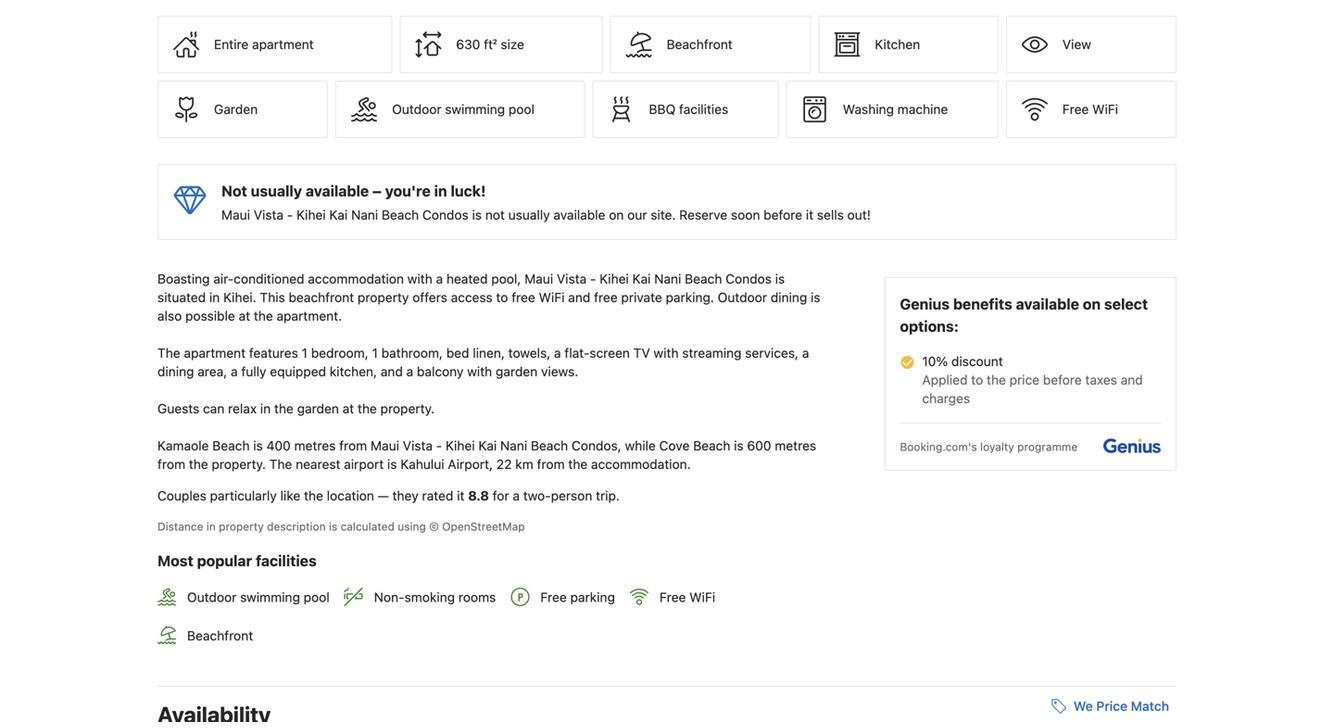 Task type: locate. For each thing, give the bounding box(es) containing it.
1 vertical spatial on
[[1083, 295, 1101, 313]]

1 vertical spatial before
[[1044, 372, 1082, 388]]

1 horizontal spatial before
[[1044, 372, 1082, 388]]

and up flat-
[[568, 290, 591, 305]]

vista right 'pool,'
[[557, 271, 587, 287]]

0 vertical spatial on
[[609, 207, 624, 223]]

0 vertical spatial wifi
[[1093, 102, 1119, 117]]

0 vertical spatial condos
[[423, 207, 469, 223]]

soon
[[731, 207, 760, 223]]

1 horizontal spatial free
[[594, 290, 618, 305]]

0 horizontal spatial 1
[[302, 345, 308, 361]]

particularly
[[210, 488, 277, 503]]

and right taxes
[[1121, 372, 1144, 388]]

0 horizontal spatial nani
[[351, 207, 378, 223]]

0 horizontal spatial before
[[764, 207, 803, 223]]

0 vertical spatial property.
[[381, 401, 435, 416]]

1 vertical spatial property.
[[212, 457, 266, 472]]

two-
[[523, 488, 551, 503]]

apartment up area,
[[184, 345, 246, 361]]

1 horizontal spatial apartment
[[252, 37, 314, 52]]

beachfront
[[289, 290, 354, 305]]

vista up kahului
[[403, 438, 433, 453]]

the down kamaole
[[189, 457, 208, 472]]

condos down soon
[[726, 271, 772, 287]]

available inside genius benefits available on select options:
[[1016, 295, 1080, 313]]

1 horizontal spatial outdoor
[[392, 102, 442, 117]]

the down this
[[254, 308, 273, 324]]

maui inside not usually available – you're in luck! maui vista - kihei kai nani beach condos is not usually available on our site. reserve soon before it sells out!
[[222, 207, 250, 223]]

beach up km
[[531, 438, 568, 453]]

garden down towels,
[[496, 364, 538, 379]]

1 vertical spatial outdoor
[[718, 290, 767, 305]]

outdoor swimming pool down most popular facilities
[[187, 589, 330, 605]]

1 horizontal spatial maui
[[371, 438, 399, 453]]

beachfront button
[[610, 16, 811, 73]]

wifi inside button
[[1093, 102, 1119, 117]]

bathroom,
[[382, 345, 443, 361]]

a up the offers
[[436, 271, 443, 287]]

in
[[434, 182, 447, 200], [209, 290, 220, 305], [260, 401, 271, 416], [207, 520, 216, 533]]

kihei up private
[[600, 271, 629, 287]]

this
[[260, 290, 285, 305]]

access
[[451, 290, 493, 305]]

kihei up airport,
[[446, 438, 475, 453]]

1 horizontal spatial kihei
[[446, 438, 475, 453]]

2 vertical spatial vista
[[403, 438, 433, 453]]

1 horizontal spatial property.
[[381, 401, 435, 416]]

popular
[[197, 552, 252, 570]]

1 vertical spatial kihei
[[600, 271, 629, 287]]

condos
[[423, 207, 469, 223], [726, 271, 772, 287]]

1 vertical spatial nani
[[655, 271, 682, 287]]

at down 'kihei.'
[[239, 308, 250, 324]]

to down discount in the right of the page
[[972, 372, 984, 388]]

guests
[[158, 401, 200, 416]]

garden
[[496, 364, 538, 379], [297, 401, 339, 416]]

1 vertical spatial property
[[219, 520, 264, 533]]

0 vertical spatial swimming
[[445, 102, 505, 117]]

our
[[628, 207, 647, 223]]

metres right 600
[[775, 438, 817, 453]]

nani down –
[[351, 207, 378, 223]]

0 horizontal spatial it
[[457, 488, 465, 503]]

free inside button
[[1063, 102, 1089, 117]]

streaming
[[682, 345, 742, 361]]

0 horizontal spatial dining
[[158, 364, 194, 379]]

1 horizontal spatial beachfront
[[667, 37, 733, 52]]

- up conditioned
[[287, 207, 293, 223]]

1 horizontal spatial kai
[[479, 438, 497, 453]]

and inside 10% discount applied to the price before taxes and charges
[[1121, 372, 1144, 388]]

1 horizontal spatial condos
[[726, 271, 772, 287]]

2 vertical spatial outdoor
[[187, 589, 237, 605]]

1 horizontal spatial on
[[1083, 295, 1101, 313]]

it
[[806, 207, 814, 223], [457, 488, 465, 503]]

facilities down the description
[[256, 552, 317, 570]]

0 vertical spatial it
[[806, 207, 814, 223]]

on left 'select'
[[1083, 295, 1101, 313]]

nani up the '22'
[[501, 438, 528, 453]]

fully
[[241, 364, 267, 379]]

dining left area,
[[158, 364, 194, 379]]

vista
[[254, 207, 284, 223], [557, 271, 587, 287], [403, 438, 433, 453]]

2 vertical spatial maui
[[371, 438, 399, 453]]

1 vertical spatial outdoor swimming pool
[[187, 589, 330, 605]]

2 horizontal spatial kai
[[633, 271, 651, 287]]

vista inside not usually available – you're in luck! maui vista - kihei kai nani beach condos is not usually available on our site. reserve soon before it sells out!
[[254, 207, 284, 223]]

distance
[[158, 520, 203, 533]]

metres
[[294, 438, 336, 453], [775, 438, 817, 453]]

free left private
[[594, 290, 618, 305]]

kai up the '22'
[[479, 438, 497, 453]]

is left not
[[472, 207, 482, 223]]

0 horizontal spatial condos
[[423, 207, 469, 223]]

available left our
[[554, 207, 606, 223]]

at
[[239, 308, 250, 324], [343, 401, 354, 416]]

is up services,
[[776, 271, 785, 287]]

options:
[[900, 318, 959, 335]]

from right km
[[537, 457, 565, 472]]

nani
[[351, 207, 378, 223], [655, 271, 682, 287], [501, 438, 528, 453]]

kai up private
[[633, 271, 651, 287]]

2 horizontal spatial available
[[1016, 295, 1080, 313]]

maui right 'pool,'
[[525, 271, 554, 287]]

0 horizontal spatial on
[[609, 207, 624, 223]]

outdoor inside 'button'
[[392, 102, 442, 117]]

0 vertical spatial -
[[287, 207, 293, 223]]

1 horizontal spatial and
[[568, 290, 591, 305]]

1 up the kitchen,
[[372, 345, 378, 361]]

maui down not
[[222, 207, 250, 223]]

the
[[158, 345, 180, 361], [269, 457, 292, 472]]

air-
[[213, 271, 234, 287]]

pool
[[509, 102, 535, 117], [304, 589, 330, 605]]

before right "price"
[[1044, 372, 1082, 388]]

0 vertical spatial to
[[496, 290, 508, 305]]

not
[[486, 207, 505, 223]]

in inside not usually available – you're in luck! maui vista - kihei kai nani beach condos is not usually available on our site. reserve soon before it sells out!
[[434, 182, 447, 200]]

beachfront up 'bbq facilities'
[[667, 37, 733, 52]]

wifi
[[1093, 102, 1119, 117], [539, 290, 565, 305], [690, 589, 716, 605]]

1 horizontal spatial 1
[[372, 345, 378, 361]]

a down bathroom,
[[407, 364, 414, 379]]

for
[[493, 488, 509, 503]]

outdoor inside boasting air-conditioned accommodation with a heated pool, maui vista - kihei kai nani beach condos is situated in kihei. this beachfront property offers access to free wifi and free private parking. outdoor dining is also possible at the apartment. the apartment features 1 bedroom, 1 bathroom, bed linen, towels, a flat-screen tv with streaming services, a dining area, a fully equipped kitchen, and a balcony with garden views. guests can relax in the garden at the property. kamaole beach is 400 metres from maui vista - kihei kai nani beach condos, while cove beach is 600 metres from the property. the nearest airport is kahului airport, 22 km from the accommodation.
[[718, 290, 767, 305]]

2 horizontal spatial wifi
[[1093, 102, 1119, 117]]

400
[[267, 438, 291, 453]]

1 horizontal spatial usually
[[509, 207, 550, 223]]

not
[[222, 182, 247, 200]]

on inside not usually available – you're in luck! maui vista - kihei kai nani beach condos is not usually available on our site. reserve soon before it sells out!
[[609, 207, 624, 223]]

price
[[1010, 372, 1040, 388]]

dining up services,
[[771, 290, 808, 305]]

2 horizontal spatial -
[[590, 271, 596, 287]]

- up kahului
[[436, 438, 442, 453]]

2 horizontal spatial nani
[[655, 271, 682, 287]]

0 vertical spatial maui
[[222, 207, 250, 223]]

condos down luck!
[[423, 207, 469, 223]]

calculated
[[341, 520, 395, 533]]

0 vertical spatial free wifi
[[1063, 102, 1119, 117]]

the up 400
[[274, 401, 294, 416]]

while
[[625, 438, 656, 453]]

nani inside not usually available – you're in luck! maui vista - kihei kai nani beach condos is not usually available on our site. reserve soon before it sells out!
[[351, 207, 378, 223]]

property. down balcony
[[381, 401, 435, 416]]

0 horizontal spatial vista
[[254, 207, 284, 223]]

1 vertical spatial usually
[[509, 207, 550, 223]]

- up screen on the top left of the page
[[590, 271, 596, 287]]

0 vertical spatial garden
[[496, 364, 538, 379]]

property. up particularly
[[212, 457, 266, 472]]

0 horizontal spatial kihei
[[297, 207, 326, 223]]

heated
[[447, 271, 488, 287]]

can
[[203, 401, 225, 416]]

from down kamaole
[[158, 457, 185, 472]]

beach down you're in the left top of the page
[[382, 207, 419, 223]]

1 vertical spatial swimming
[[240, 589, 300, 605]]

free down 'pool,'
[[512, 290, 536, 305]]

2 vertical spatial wifi
[[690, 589, 716, 605]]

outdoor down popular
[[187, 589, 237, 605]]

luck!
[[451, 182, 486, 200]]

from up "airport"
[[339, 438, 367, 453]]

property down accommodation
[[358, 290, 409, 305]]

0 vertical spatial outdoor swimming pool
[[392, 102, 535, 117]]

match
[[1132, 698, 1170, 713]]

bbq facilities button
[[593, 81, 779, 138]]

with
[[408, 271, 433, 287], [654, 345, 679, 361], [467, 364, 492, 379]]

parking
[[571, 589, 615, 605]]

kitchen,
[[330, 364, 377, 379]]

metres up nearest
[[294, 438, 336, 453]]

description
[[267, 520, 326, 533]]

kahului
[[401, 457, 445, 472]]

0 horizontal spatial outdoor
[[187, 589, 237, 605]]

free down "view"
[[1063, 102, 1089, 117]]

washing
[[843, 102, 894, 117]]

on left our
[[609, 207, 624, 223]]

is
[[472, 207, 482, 223], [776, 271, 785, 287], [811, 290, 821, 305], [253, 438, 263, 453], [734, 438, 744, 453], [387, 457, 397, 472], [329, 520, 338, 533]]

apartment
[[252, 37, 314, 52], [184, 345, 246, 361]]

a right services,
[[803, 345, 810, 361]]

with down linen,
[[467, 364, 492, 379]]

is inside not usually available – you're in luck! maui vista - kihei kai nani beach condos is not usually available on our site. reserve soon before it sells out!
[[472, 207, 482, 223]]

dining
[[771, 290, 808, 305], [158, 364, 194, 379]]

0 vertical spatial dining
[[771, 290, 808, 305]]

0 vertical spatial usually
[[251, 182, 302, 200]]

vista up conditioned
[[254, 207, 284, 223]]

to inside 10% discount applied to the price before taxes and charges
[[972, 372, 984, 388]]

tv
[[634, 345, 650, 361]]

outdoor swimming pool
[[392, 102, 535, 117], [187, 589, 330, 605]]

1 horizontal spatial swimming
[[445, 102, 505, 117]]

0 horizontal spatial -
[[287, 207, 293, 223]]

kihei up conditioned
[[297, 207, 326, 223]]

outdoor right parking. at the top of the page
[[718, 290, 767, 305]]

and down bathroom,
[[381, 364, 403, 379]]

1 horizontal spatial the
[[269, 457, 292, 472]]

kai up accommodation
[[329, 207, 348, 223]]

2 vertical spatial available
[[1016, 295, 1080, 313]]

0 vertical spatial property
[[358, 290, 409, 305]]

2 vertical spatial kai
[[479, 438, 497, 453]]

1 vertical spatial vista
[[557, 271, 587, 287]]

to down 'pool,'
[[496, 290, 508, 305]]

1 up equipped
[[302, 345, 308, 361]]

loyalty
[[981, 440, 1015, 453]]

0 vertical spatial kai
[[329, 207, 348, 223]]

0 horizontal spatial available
[[306, 182, 369, 200]]

most popular facilities
[[158, 552, 317, 570]]

before right soon
[[764, 207, 803, 223]]

beach right cove
[[693, 438, 731, 453]]

swimming inside 'button'
[[445, 102, 505, 117]]

0 vertical spatial available
[[306, 182, 369, 200]]

facilities
[[679, 102, 729, 117], [256, 552, 317, 570]]

beachfront down popular
[[187, 628, 253, 643]]

at down the kitchen,
[[343, 401, 354, 416]]

screen
[[590, 345, 630, 361]]

is down sells
[[811, 290, 821, 305]]

0 vertical spatial outdoor
[[392, 102, 442, 117]]

in right relax
[[260, 401, 271, 416]]

available for genius
[[1016, 295, 1080, 313]]

entire apartment button
[[158, 16, 392, 73]]

cove
[[660, 438, 690, 453]]

the down 400
[[269, 457, 292, 472]]

1 vertical spatial with
[[654, 345, 679, 361]]

available left –
[[306, 182, 369, 200]]

1 horizontal spatial with
[[467, 364, 492, 379]]

swimming down 630
[[445, 102, 505, 117]]

maui up "airport"
[[371, 438, 399, 453]]

swimming down most popular facilities
[[240, 589, 300, 605]]

it left 8.8
[[457, 488, 465, 503]]

2 vertical spatial kihei
[[446, 438, 475, 453]]

rated
[[422, 488, 454, 503]]

free left 'parking'
[[541, 589, 567, 605]]

it left sells
[[806, 207, 814, 223]]

1 horizontal spatial wifi
[[690, 589, 716, 605]]

1 vertical spatial facilities
[[256, 552, 317, 570]]

km
[[516, 457, 534, 472]]

apartment right "entire"
[[252, 37, 314, 52]]

washing machine
[[843, 102, 949, 117]]

1 horizontal spatial at
[[343, 401, 354, 416]]

2 horizontal spatial and
[[1121, 372, 1144, 388]]

outdoor up you're in the left top of the page
[[392, 102, 442, 117]]

garden down equipped
[[297, 401, 339, 416]]

0 horizontal spatial free
[[512, 290, 536, 305]]

genius benefits available on select options:
[[900, 295, 1149, 335]]

1 vertical spatial condos
[[726, 271, 772, 287]]

is left 600
[[734, 438, 744, 453]]

apartment inside boasting air-conditioned accommodation with a heated pool, maui vista - kihei kai nani beach condos is situated in kihei. this beachfront property offers access to free wifi and free private parking. outdoor dining is also possible at the apartment. the apartment features 1 bedroom, 1 bathroom, bed linen, towels, a flat-screen tv with streaming services, a dining area, a fully equipped kitchen, and a balcony with garden views. guests can relax in the garden at the property. kamaole beach is 400 metres from maui vista - kihei kai nani beach condos, while cove beach is 600 metres from the property. the nearest airport is kahului airport, 22 km from the accommodation.
[[184, 345, 246, 361]]

from
[[339, 438, 367, 453], [158, 457, 185, 472], [537, 457, 565, 472]]

0 horizontal spatial the
[[158, 345, 180, 361]]

in left luck!
[[434, 182, 447, 200]]

free wifi inside button
[[1063, 102, 1119, 117]]

taxes
[[1086, 372, 1118, 388]]

1 horizontal spatial outdoor swimming pool
[[392, 102, 535, 117]]

0 vertical spatial the
[[158, 345, 180, 361]]

on
[[609, 207, 624, 223], [1083, 295, 1101, 313]]

2 horizontal spatial vista
[[557, 271, 587, 287]]

available right benefits
[[1016, 295, 1080, 313]]

0 horizontal spatial apartment
[[184, 345, 246, 361]]

©
[[429, 520, 439, 533]]

with right "tv"
[[654, 345, 679, 361]]

we price match
[[1074, 698, 1170, 713]]

facilities right the bbq
[[679, 102, 729, 117]]

with up the offers
[[408, 271, 433, 287]]

towels,
[[509, 345, 551, 361]]

a right for
[[513, 488, 520, 503]]

beach
[[382, 207, 419, 223], [685, 271, 722, 287], [213, 438, 250, 453], [531, 438, 568, 453], [693, 438, 731, 453]]

2 horizontal spatial outdoor
[[718, 290, 767, 305]]

pool left 'non-' on the bottom
[[304, 589, 330, 605]]

the down also
[[158, 345, 180, 361]]

outdoor swimming pool button
[[336, 81, 585, 138]]

outdoor swimming pool down 630
[[392, 102, 535, 117]]

and
[[568, 290, 591, 305], [381, 364, 403, 379], [1121, 372, 1144, 388]]

1 horizontal spatial free wifi
[[1063, 102, 1119, 117]]

free
[[512, 290, 536, 305], [594, 290, 618, 305]]

free right 'parking'
[[660, 589, 686, 605]]

pool down size
[[509, 102, 535, 117]]

outdoor
[[392, 102, 442, 117], [718, 290, 767, 305], [187, 589, 237, 605]]

0 horizontal spatial maui
[[222, 207, 250, 223]]

genius
[[900, 295, 950, 313]]



Task type: describe. For each thing, give the bounding box(es) containing it.
0 horizontal spatial from
[[158, 457, 185, 472]]

like
[[281, 488, 301, 503]]

the inside 10% discount applied to the price before taxes and charges
[[987, 372, 1007, 388]]

1 vertical spatial available
[[554, 207, 606, 223]]

openstreetmap
[[442, 520, 525, 533]]

airport
[[344, 457, 384, 472]]

situated
[[158, 290, 206, 305]]

discount
[[952, 354, 1004, 369]]

kihei.
[[223, 290, 256, 305]]

the down the condos,
[[569, 457, 588, 472]]

1 1 from the left
[[302, 345, 308, 361]]

distance in property description is calculated using © openstreetmap
[[158, 520, 525, 533]]

beach up parking. at the top of the page
[[685, 271, 722, 287]]

they
[[393, 488, 419, 503]]

nearest
[[296, 457, 341, 472]]

in up possible
[[209, 290, 220, 305]]

apartment.
[[277, 308, 342, 324]]

most
[[158, 552, 194, 570]]

equipped
[[270, 364, 326, 379]]

2 free from the left
[[594, 290, 618, 305]]

booking.com's loyalty programme
[[900, 440, 1078, 453]]

bedroom,
[[311, 345, 369, 361]]

0 horizontal spatial free wifi
[[660, 589, 716, 605]]

bbq
[[649, 102, 676, 117]]

0 horizontal spatial property
[[219, 520, 264, 533]]

in right distance
[[207, 520, 216, 533]]

you're
[[385, 182, 431, 200]]

bbq facilities
[[649, 102, 729, 117]]

views.
[[541, 364, 579, 379]]

beach down relax
[[213, 438, 250, 453]]

entire apartment
[[214, 37, 314, 52]]

0 horizontal spatial with
[[408, 271, 433, 287]]

it inside not usually available – you're in luck! maui vista - kihei kai nani beach condos is not usually available on our site. reserve soon before it sells out!
[[806, 207, 814, 223]]

kitchen button
[[819, 16, 999, 73]]

area,
[[198, 364, 227, 379]]

the right like
[[304, 488, 323, 503]]

1 free from the left
[[512, 290, 536, 305]]

accommodation
[[308, 271, 404, 287]]

sells
[[817, 207, 844, 223]]

airport,
[[448, 457, 493, 472]]

1 vertical spatial beachfront
[[187, 628, 253, 643]]

property inside boasting air-conditioned accommodation with a heated pool, maui vista - kihei kai nani beach condos is situated in kihei. this beachfront property offers access to free wifi and free private parking. outdoor dining is also possible at the apartment. the apartment features 1 bedroom, 1 bathroom, bed linen, towels, a flat-screen tv with streaming services, a dining area, a fully equipped kitchen, and a balcony with garden views. guests can relax in the garden at the property. kamaole beach is 400 metres from maui vista - kihei kai nani beach condos, while cove beach is 600 metres from the property. the nearest airport is kahului airport, 22 km from the accommodation.
[[358, 290, 409, 305]]

1 vertical spatial -
[[590, 271, 596, 287]]

kamaole
[[158, 438, 209, 453]]

1 vertical spatial pool
[[304, 589, 330, 605]]

programme
[[1018, 440, 1078, 453]]

–
[[373, 182, 382, 200]]

2 horizontal spatial kihei
[[600, 271, 629, 287]]

2 metres from the left
[[775, 438, 817, 453]]

before inside 10% discount applied to the price before taxes and charges
[[1044, 372, 1082, 388]]

condos inside boasting air-conditioned accommodation with a heated pool, maui vista - kihei kai nani beach condos is situated in kihei. this beachfront property offers access to free wifi and free private parking. outdoor dining is also possible at the apartment. the apartment features 1 bedroom, 1 bathroom, bed linen, towels, a flat-screen tv with streaming services, a dining area, a fully equipped kitchen, and a balcony with garden views. guests can relax in the garden at the property. kamaole beach is 400 metres from maui vista - kihei kai nani beach condos, while cove beach is 600 metres from the property. the nearest airport is kahului airport, 22 km from the accommodation.
[[726, 271, 772, 287]]

a left fully in the left of the page
[[231, 364, 238, 379]]

free parking
[[541, 589, 615, 605]]

the down the kitchen,
[[358, 401, 377, 416]]

condos inside not usually available – you're in luck! maui vista - kihei kai nani beach condos is not usually available on our site. reserve soon before it sells out!
[[423, 207, 469, 223]]

possible
[[185, 308, 235, 324]]

1 vertical spatial maui
[[525, 271, 554, 287]]

private
[[621, 290, 663, 305]]

1 vertical spatial dining
[[158, 364, 194, 379]]

also
[[158, 308, 182, 324]]

8.8
[[468, 488, 489, 503]]

beach inside not usually available – you're in luck! maui vista - kihei kai nani beach condos is not usually available on our site. reserve soon before it sells out!
[[382, 207, 419, 223]]

0 vertical spatial at
[[239, 308, 250, 324]]

location
[[327, 488, 374, 503]]

0 horizontal spatial free
[[541, 589, 567, 605]]

2 horizontal spatial with
[[654, 345, 679, 361]]

before inside not usually available – you're in luck! maui vista - kihei kai nani beach condos is not usually available on our site. reserve soon before it sells out!
[[764, 207, 803, 223]]

flat-
[[565, 345, 590, 361]]

wifi inside boasting air-conditioned accommodation with a heated pool, maui vista - kihei kai nani beach condos is situated in kihei. this beachfront property offers access to free wifi and free private parking. outdoor dining is also possible at the apartment. the apartment features 1 bedroom, 1 bathroom, bed linen, towels, a flat-screen tv with streaming services, a dining area, a fully equipped kitchen, and a balcony with garden views. guests can relax in the garden at the property. kamaole beach is 400 metres from maui vista - kihei kai nani beach condos, while cove beach is 600 metres from the property. the nearest airport is kahului airport, 22 km from the accommodation.
[[539, 290, 565, 305]]

washing machine button
[[787, 81, 999, 138]]

free wifi button
[[1006, 81, 1177, 138]]

is right "airport"
[[387, 457, 397, 472]]

600
[[748, 438, 772, 453]]

garden
[[214, 102, 258, 117]]

1 horizontal spatial free
[[660, 589, 686, 605]]

0 horizontal spatial garden
[[297, 401, 339, 416]]

we price match button
[[1044, 689, 1177, 722]]

linen,
[[473, 345, 505, 361]]

0 horizontal spatial usually
[[251, 182, 302, 200]]

facilities inside 'button'
[[679, 102, 729, 117]]

reserve
[[680, 207, 728, 223]]

boasting air-conditioned accommodation with a heated pool, maui vista - kihei kai nani beach condos is situated in kihei. this beachfront property offers access to free wifi and free private parking. outdoor dining is also possible at the apartment. the apartment features 1 bedroom, 1 bathroom, bed linen, towels, a flat-screen tv with streaming services, a dining area, a fully equipped kitchen, and a balcony with garden views. guests can relax in the garden at the property. kamaole beach is 400 metres from maui vista - kihei kai nani beach condos, while cove beach is 600 metres from the property. the nearest airport is kahului airport, 22 km from the accommodation.
[[158, 271, 824, 472]]

view
[[1063, 37, 1092, 52]]

services,
[[745, 345, 799, 361]]

charges
[[923, 391, 971, 406]]

a up views.
[[554, 345, 561, 361]]

630 ft² size
[[456, 37, 525, 52]]

price
[[1097, 698, 1128, 713]]

features
[[249, 345, 298, 361]]

machine
[[898, 102, 949, 117]]

1 vertical spatial the
[[269, 457, 292, 472]]

bed
[[447, 345, 470, 361]]

2 1 from the left
[[372, 345, 378, 361]]

couples
[[158, 488, 207, 503]]

10% discount applied to the price before taxes and charges
[[923, 354, 1144, 406]]

ft²
[[484, 37, 497, 52]]

outdoor swimming pool inside 'button'
[[392, 102, 535, 117]]

is left calculated
[[329, 520, 338, 533]]

parking.
[[666, 290, 715, 305]]

beachfront inside button
[[667, 37, 733, 52]]

1 horizontal spatial garden
[[496, 364, 538, 379]]

0 horizontal spatial property.
[[212, 457, 266, 472]]

conditioned
[[234, 271, 305, 287]]

22
[[497, 457, 512, 472]]

available for not
[[306, 182, 369, 200]]

pool inside 'button'
[[509, 102, 535, 117]]

- inside not usually available – you're in luck! maui vista - kihei kai nani beach condos is not usually available on our site. reserve soon before it sells out!
[[287, 207, 293, 223]]

on inside genius benefits available on select options:
[[1083, 295, 1101, 313]]

site.
[[651, 207, 676, 223]]

1 metres from the left
[[294, 438, 336, 453]]

1 horizontal spatial dining
[[771, 290, 808, 305]]

—
[[378, 488, 389, 503]]

condos,
[[572, 438, 622, 453]]

2 horizontal spatial from
[[537, 457, 565, 472]]

0 horizontal spatial outdoor swimming pool
[[187, 589, 330, 605]]

smoking
[[405, 589, 455, 605]]

relax
[[228, 401, 257, 416]]

non-smoking rooms
[[374, 589, 496, 605]]

2 vertical spatial with
[[467, 364, 492, 379]]

couples particularly like the location — they rated it 8.8 for a two-person trip.
[[158, 488, 620, 503]]

kihei inside not usually available – you're in luck! maui vista - kihei kai nani beach condos is not usually available on our site. reserve soon before it sells out!
[[297, 207, 326, 223]]

size
[[501, 37, 525, 52]]

1 vertical spatial it
[[457, 488, 465, 503]]

to inside boasting air-conditioned accommodation with a heated pool, maui vista - kihei kai nani beach condos is situated in kihei. this beachfront property offers access to free wifi and free private parking. outdoor dining is also possible at the apartment. the apartment features 1 bedroom, 1 bathroom, bed linen, towels, a flat-screen tv with streaming services, a dining area, a fully equipped kitchen, and a balcony with garden views. guests can relax in the garden at the property. kamaole beach is 400 metres from maui vista - kihei kai nani beach condos, while cove beach is 600 metres from the property. the nearest airport is kahului airport, 22 km from the accommodation.
[[496, 290, 508, 305]]

630
[[456, 37, 480, 52]]

accommodation.
[[591, 457, 691, 472]]

is left 400
[[253, 438, 263, 453]]

person
[[551, 488, 593, 503]]

0 horizontal spatial swimming
[[240, 589, 300, 605]]

1 horizontal spatial from
[[339, 438, 367, 453]]

2 vertical spatial -
[[436, 438, 442, 453]]

2 vertical spatial nani
[[501, 438, 528, 453]]

apartment inside button
[[252, 37, 314, 52]]

630 ft² size button
[[400, 16, 603, 73]]

0 horizontal spatial and
[[381, 364, 403, 379]]

kai inside not usually available – you're in luck! maui vista - kihei kai nani beach condos is not usually available on our site. reserve soon before it sells out!
[[329, 207, 348, 223]]

boasting
[[158, 271, 210, 287]]

offers
[[413, 290, 448, 305]]

booking.com's
[[900, 440, 978, 453]]

pool,
[[492, 271, 521, 287]]

using
[[398, 520, 426, 533]]

we
[[1074, 698, 1093, 713]]

benefits
[[954, 295, 1013, 313]]

kitchen
[[875, 37, 921, 52]]



Task type: vqa. For each thing, say whether or not it's contained in the screenshot.
available related to Genius
yes



